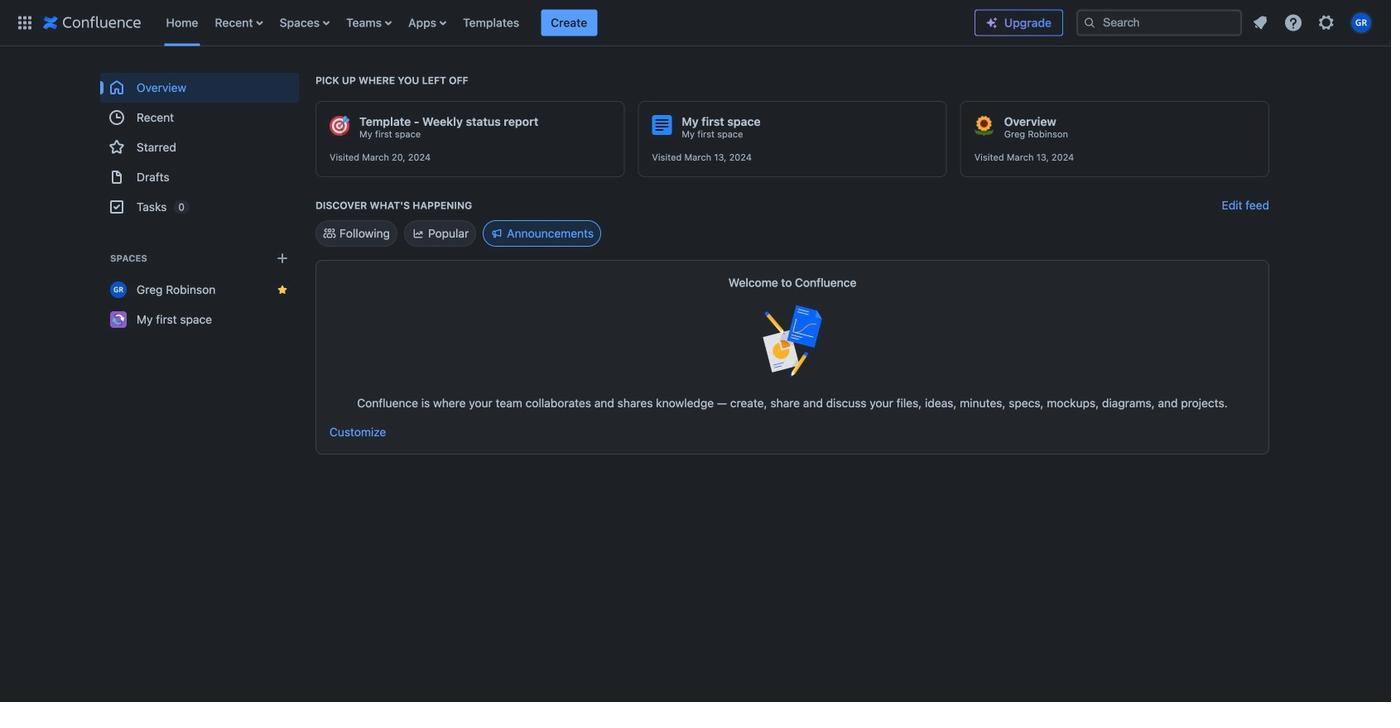 Task type: locate. For each thing, give the bounding box(es) containing it.
global element
[[10, 0, 975, 46]]

notification icon image
[[1251, 13, 1271, 33]]

list item
[[541, 10, 597, 36]]

group
[[100, 73, 299, 222]]

banner
[[0, 0, 1392, 46]]

create a space image
[[273, 248, 292, 268]]

None search field
[[1077, 10, 1242, 36]]

list
[[158, 0, 975, 46], [1246, 8, 1382, 38]]

list for appswitcher icon on the top of the page
[[158, 0, 975, 46]]

1 horizontal spatial list
[[1246, 8, 1382, 38]]

confluence image
[[43, 13, 141, 33], [43, 13, 141, 33]]

:sunflower: image
[[975, 116, 995, 136], [975, 116, 995, 136]]

:dart: image
[[330, 116, 350, 136]]

help icon image
[[1284, 13, 1304, 33]]

0 horizontal spatial list
[[158, 0, 975, 46]]

settings icon image
[[1317, 13, 1337, 33]]



Task type: describe. For each thing, give the bounding box(es) containing it.
search image
[[1083, 16, 1097, 29]]

:dart: image
[[330, 116, 350, 136]]

list for 'premium' image
[[1246, 8, 1382, 38]]

appswitcher icon image
[[15, 13, 35, 33]]

list item inside list
[[541, 10, 597, 36]]

Search field
[[1077, 10, 1242, 36]]

premium image
[[986, 16, 999, 29]]

unstar this space image
[[276, 283, 289, 297]]



Task type: vqa. For each thing, say whether or not it's contained in the screenshot.
leftmost LIST
yes



